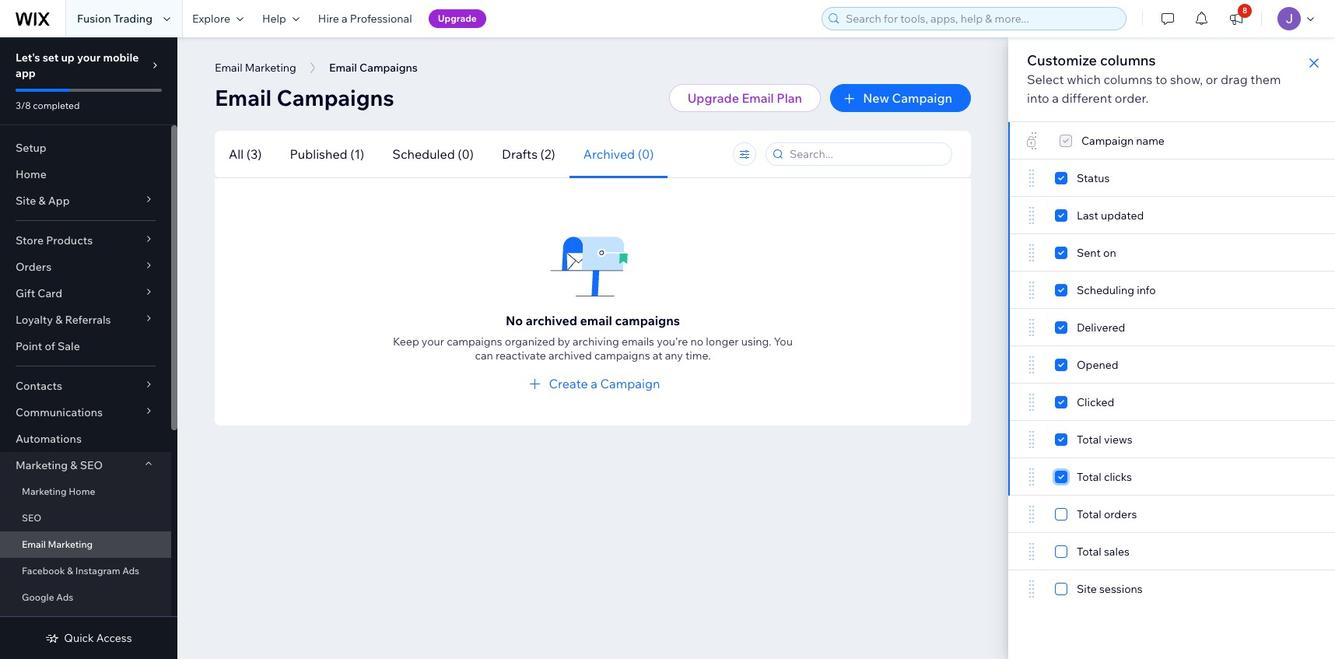 Task type: vqa. For each thing, say whether or not it's contained in the screenshot.
KEEP YOUR OWN NUMBER PRIVATE, WITH A DEDICATED LINE FOR YOUR BUSINESS. at the bottom right of page
no



Task type: describe. For each thing, give the bounding box(es) containing it.
new campaign
[[863, 90, 952, 106]]

total for total sales
[[1077, 545, 1102, 559]]

Status checkbox
[[1055, 169, 1110, 188]]

email
[[580, 313, 612, 328]]

drag . image for total sales
[[1027, 542, 1036, 561]]

can
[[475, 349, 493, 363]]

(1)
[[350, 146, 364, 161]]

create
[[549, 376, 588, 391]]

site sessions
[[1077, 582, 1143, 596]]

last
[[1077, 209, 1099, 223]]

gift
[[16, 286, 35, 300]]

plan
[[777, 90, 802, 106]]

sent
[[1077, 246, 1101, 260]]

drag . image for site sessions
[[1027, 580, 1036, 598]]

you
[[774, 335, 793, 349]]

upgrade for upgrade
[[438, 12, 477, 24]]

contacts
[[16, 379, 62, 393]]

orders button
[[0, 254, 171, 280]]

loyalty & referrals button
[[0, 307, 171, 333]]

drag . image for total views
[[1027, 430, 1036, 449]]

drag . image for total orders
[[1027, 505, 1036, 524]]

campaigns left organized
[[447, 335, 502, 349]]

contacts button
[[0, 373, 171, 399]]

new
[[863, 90, 889, 106]]

total clicks button
[[1008, 458, 1335, 496]]

explore
[[192, 12, 230, 26]]

different
[[1062, 90, 1112, 106]]

point of sale
[[16, 339, 80, 353]]

you're
[[657, 335, 688, 349]]

setup
[[16, 141, 46, 155]]

all (3) button
[[215, 130, 276, 178]]

email marketing link
[[0, 531, 171, 558]]

& for loyalty
[[55, 313, 63, 327]]

& for facebook
[[67, 565, 73, 577]]

marketing home link
[[0, 479, 171, 505]]

setup link
[[0, 135, 171, 161]]

drafts (2)
[[502, 146, 555, 161]]

campaign inside button
[[600, 376, 660, 391]]

total clicks
[[1077, 470, 1132, 484]]

or
[[1206, 72, 1218, 87]]

site for site & app
[[16, 194, 36, 208]]

referrals
[[65, 313, 111, 327]]

marketing home
[[22, 486, 95, 497]]

hire a professional
[[318, 12, 412, 26]]

published (1) button
[[276, 130, 378, 178]]

up
[[61, 51, 75, 65]]

tab list containing all (3)
[[215, 130, 711, 178]]

views
[[1104, 433, 1133, 447]]

0 vertical spatial ads
[[122, 565, 139, 577]]

status
[[1077, 171, 1110, 185]]

archived (0)
[[583, 146, 654, 161]]

store products
[[16, 233, 93, 247]]

create a campaign button
[[526, 374, 660, 393]]

(0) for archived (0)
[[638, 146, 654, 161]]

delivered button
[[1008, 309, 1335, 346]]

facebook
[[22, 565, 65, 577]]

email inside upgrade email plan button
[[742, 90, 774, 106]]

drag . image for sent on
[[1027, 244, 1036, 262]]

products
[[46, 233, 93, 247]]

drafts (2) button
[[488, 130, 569, 178]]

Delivered checkbox
[[1055, 318, 1135, 337]]

new campaign button
[[830, 84, 971, 112]]

reactivate
[[496, 349, 546, 363]]

scheduling info button
[[1008, 272, 1335, 309]]

sales
[[1104, 545, 1130, 559]]

0 horizontal spatial home
[[16, 167, 47, 181]]

home link
[[0, 161, 171, 188]]

hire
[[318, 12, 339, 26]]

archived (0) button
[[569, 130, 668, 178]]

8 button
[[1219, 0, 1254, 37]]

site for site sessions
[[1077, 582, 1097, 596]]

sent on button
[[1008, 234, 1335, 272]]

status button
[[1008, 160, 1335, 197]]

organized
[[505, 335, 555, 349]]

store products button
[[0, 227, 171, 254]]

Last updated checkbox
[[1055, 206, 1144, 225]]

a for campaign
[[591, 376, 598, 391]]

drag . image for last updated
[[1027, 206, 1036, 225]]

on
[[1103, 246, 1116, 260]]

total for total orders
[[1077, 507, 1102, 521]]

drag . image for clicked
[[1027, 393, 1036, 412]]

total orders
[[1077, 507, 1137, 521]]

gift card button
[[0, 280, 171, 307]]

keep
[[393, 335, 419, 349]]

Sent on checkbox
[[1055, 244, 1116, 262]]

campaign inside "button"
[[892, 90, 952, 106]]

google ads
[[22, 591, 73, 603]]

orders
[[1104, 507, 1137, 521]]

google ads link
[[0, 584, 171, 611]]

archiving
[[573, 335, 619, 349]]

campaigns up create a campaign
[[594, 349, 650, 363]]

total orders button
[[1008, 496, 1335, 533]]

using.
[[741, 335, 772, 349]]

published (1)
[[290, 146, 364, 161]]

loyalty & referrals
[[16, 313, 111, 327]]

upgrade email plan
[[688, 90, 802, 106]]

order.
[[1115, 90, 1149, 106]]

0 horizontal spatial seo
[[22, 512, 41, 524]]

them
[[1251, 72, 1281, 87]]

marketing down marketing & seo
[[22, 486, 67, 497]]

email campaigns
[[215, 84, 394, 111]]

Total orders checkbox
[[1055, 505, 1146, 524]]

drag . image for total clicks
[[1027, 468, 1036, 486]]

drag
[[1221, 72, 1248, 87]]

by
[[558, 335, 570, 349]]

Site sessions checkbox
[[1055, 580, 1152, 598]]

email down email marketing button at the top
[[215, 84, 272, 111]]



Task type: locate. For each thing, give the bounding box(es) containing it.
site & app
[[16, 194, 70, 208]]

drag . image for status
[[1027, 169, 1036, 188]]

drag . image inside total orders "button"
[[1027, 505, 1036, 524]]

1 vertical spatial a
[[1052, 90, 1059, 106]]

opened button
[[1008, 346, 1335, 384]]

of
[[45, 339, 55, 353]]

marketing up email campaigns
[[245, 61, 296, 75]]

email down explore
[[215, 61, 242, 75]]

archived
[[583, 146, 635, 161]]

your right the keep
[[422, 335, 444, 349]]

email
[[215, 61, 242, 75], [215, 84, 272, 111], [742, 90, 774, 106], [22, 538, 46, 550]]

your inside the no archived email campaigns keep your campaigns organized by archiving emails you're no longer using. you can reactivate archived campaigns at any time.
[[422, 335, 444, 349]]

automations link
[[0, 426, 171, 452]]

a right create
[[591, 376, 598, 391]]

any
[[665, 349, 683, 363]]

sale
[[58, 339, 80, 353]]

seo inside dropdown button
[[80, 458, 103, 472]]

7 drag . image from the top
[[1027, 542, 1036, 561]]

1 drag . image from the top
[[1027, 169, 1036, 188]]

drag . image left the last
[[1027, 206, 1036, 225]]

point of sale link
[[0, 333, 171, 359]]

sessions
[[1099, 582, 1143, 596]]

marketing down "automations"
[[16, 458, 68, 472]]

a inside create a campaign button
[[591, 376, 598, 391]]

drag . image
[[1027, 206, 1036, 225], [1027, 281, 1036, 300], [1027, 318, 1036, 337], [1027, 393, 1036, 412], [1027, 430, 1036, 449], [1027, 468, 1036, 486], [1027, 542, 1036, 561]]

total for total clicks
[[1077, 470, 1102, 484]]

3 drag . image from the top
[[1027, 356, 1036, 374]]

store
[[16, 233, 44, 247]]

1 vertical spatial home
[[69, 486, 95, 497]]

&
[[38, 194, 46, 208], [55, 313, 63, 327], [70, 458, 77, 472], [67, 565, 73, 577]]

0 vertical spatial email marketing
[[215, 61, 296, 75]]

site inside dropdown button
[[16, 194, 36, 208]]

drag . image for scheduling info
[[1027, 281, 1036, 300]]

drag . image inside delivered button
[[1027, 318, 1036, 337]]

drag . image inside scheduling info button
[[1027, 281, 1036, 300]]

columns
[[1100, 51, 1156, 69], [1104, 72, 1153, 87]]

3/8 completed
[[16, 100, 80, 111]]

5 drag . image from the top
[[1027, 580, 1036, 598]]

hire a professional link
[[309, 0, 421, 37]]

archived
[[526, 313, 577, 328], [549, 349, 592, 363]]

clicks
[[1104, 470, 1132, 484]]

total for total views
[[1077, 433, 1102, 447]]

site left sessions in the bottom of the page
[[1077, 582, 1097, 596]]

4 total from the top
[[1077, 545, 1102, 559]]

marketing inside button
[[245, 61, 296, 75]]

0 vertical spatial home
[[16, 167, 47, 181]]

published
[[290, 146, 348, 161]]

(0) right archived
[[638, 146, 654, 161]]

professional
[[350, 12, 412, 26]]

mobile
[[103, 51, 139, 65]]

drag . image left total sales checkbox
[[1027, 542, 1036, 561]]

drafts
[[502, 146, 538, 161]]

email marketing down the help
[[215, 61, 296, 75]]

2 horizontal spatial a
[[1052, 90, 1059, 106]]

email left 'plan'
[[742, 90, 774, 106]]

ads right instagram at the bottom of the page
[[122, 565, 139, 577]]

drag . image inside opened button
[[1027, 356, 1036, 374]]

scheduling
[[1077, 283, 1135, 297]]

total inside "button"
[[1077, 507, 1102, 521]]

& left app
[[38, 194, 46, 208]]

(2)
[[540, 146, 555, 161]]

total
[[1077, 433, 1102, 447], [1077, 470, 1102, 484], [1077, 507, 1102, 521], [1077, 545, 1102, 559]]

campaigns up emails at the bottom left
[[615, 313, 680, 328]]

email marketing inside sidebar element
[[22, 538, 93, 550]]

0 vertical spatial your
[[77, 51, 101, 65]]

quick
[[64, 631, 94, 645]]

a inside customize columns select which columns to show, or drag them into a different order.
[[1052, 90, 1059, 106]]

loyalty
[[16, 313, 53, 327]]

0 vertical spatial upgrade
[[438, 12, 477, 24]]

gift card
[[16, 286, 62, 300]]

1 drag . image from the top
[[1027, 206, 1036, 225]]

Search... field
[[785, 143, 947, 165]]

1 horizontal spatial ads
[[122, 565, 139, 577]]

tab list
[[215, 130, 711, 178]]

drag . image left total orders option
[[1027, 505, 1036, 524]]

drag . image inside last updated button
[[1027, 206, 1036, 225]]

(0) for scheduled (0)
[[458, 146, 474, 161]]

1 horizontal spatial your
[[422, 335, 444, 349]]

1 vertical spatial your
[[422, 335, 444, 349]]

a right the hire
[[342, 12, 348, 26]]

drag . image inside the site sessions button
[[1027, 580, 1036, 598]]

3/8
[[16, 100, 31, 111]]

0 vertical spatial seo
[[80, 458, 103, 472]]

all (3)
[[229, 146, 262, 161]]

& up marketing home link
[[70, 458, 77, 472]]

1 vertical spatial ads
[[56, 591, 73, 603]]

home
[[16, 167, 47, 181], [69, 486, 95, 497]]

app
[[16, 66, 36, 80]]

no
[[506, 313, 523, 328]]

opened
[[1077, 358, 1119, 372]]

1 horizontal spatial campaign
[[892, 90, 952, 106]]

1 horizontal spatial site
[[1077, 582, 1097, 596]]

& for site
[[38, 194, 46, 208]]

campaigns
[[277, 84, 394, 111]]

marketing
[[245, 61, 296, 75], [16, 458, 68, 472], [22, 486, 67, 497], [48, 538, 93, 550]]

instagram
[[75, 565, 120, 577]]

1 horizontal spatial upgrade
[[688, 90, 739, 106]]

5 drag . image from the top
[[1027, 430, 1036, 449]]

None checkbox
[[1060, 132, 1165, 150]]

campaign down at
[[600, 376, 660, 391]]

drag . image left total views option
[[1027, 430, 1036, 449]]

help button
[[253, 0, 309, 37]]

drag . image
[[1027, 169, 1036, 188], [1027, 244, 1036, 262], [1027, 356, 1036, 374], [1027, 505, 1036, 524], [1027, 580, 1036, 598]]

longer
[[706, 335, 739, 349]]

email marketing for email marketing link
[[22, 538, 93, 550]]

email marketing inside button
[[215, 61, 296, 75]]

site sessions button
[[1008, 570, 1335, 608]]

quick access
[[64, 631, 132, 645]]

drag . image left status option
[[1027, 169, 1036, 188]]

marketing up "facebook & instagram ads"
[[48, 538, 93, 550]]

no
[[691, 335, 704, 349]]

8
[[1243, 5, 1248, 16]]

drag . image inside status button
[[1027, 169, 1036, 188]]

drag . image left scheduling info option
[[1027, 281, 1036, 300]]

email inside email marketing button
[[215, 61, 242, 75]]

drag . image for opened
[[1027, 356, 1036, 374]]

drag . image inside total clicks button
[[1027, 468, 1036, 486]]

Total clicks checkbox
[[1055, 468, 1142, 486]]

scheduled
[[392, 146, 455, 161]]

your right the up
[[77, 51, 101, 65]]

(0) right scheduled
[[458, 146, 474, 161]]

campaign right new
[[892, 90, 952, 106]]

& for marketing
[[70, 458, 77, 472]]

1 vertical spatial site
[[1077, 582, 1097, 596]]

email marketing
[[215, 61, 296, 75], [22, 538, 93, 550]]

1 vertical spatial archived
[[549, 349, 592, 363]]

google
[[22, 591, 54, 603]]

email marketing for email marketing button at the top
[[215, 61, 296, 75]]

drag . image left the delivered checkbox
[[1027, 318, 1036, 337]]

1 horizontal spatial a
[[591, 376, 598, 391]]

0 horizontal spatial campaign
[[600, 376, 660, 391]]

0 vertical spatial campaign
[[892, 90, 952, 106]]

ads right google
[[56, 591, 73, 603]]

2 drag . image from the top
[[1027, 281, 1036, 300]]

point
[[16, 339, 42, 353]]

1 horizontal spatial (0)
[[638, 146, 654, 161]]

Total views checkbox
[[1055, 430, 1142, 449]]

total left clicks in the right bottom of the page
[[1077, 470, 1102, 484]]

2 vertical spatial a
[[591, 376, 598, 391]]

total left orders
[[1077, 507, 1102, 521]]

updated
[[1101, 209, 1144, 223]]

1 vertical spatial columns
[[1104, 72, 1153, 87]]

site inside option
[[1077, 582, 1097, 596]]

archived up by
[[526, 313, 577, 328]]

1 horizontal spatial seo
[[80, 458, 103, 472]]

sent on
[[1077, 246, 1116, 260]]

3 total from the top
[[1077, 507, 1102, 521]]

access
[[96, 631, 132, 645]]

upgrade for upgrade email plan
[[688, 90, 739, 106]]

a inside the hire a professional link
[[342, 12, 348, 26]]

total inside option
[[1077, 433, 1102, 447]]

0 horizontal spatial your
[[77, 51, 101, 65]]

seo up marketing home link
[[80, 458, 103, 472]]

Total sales checkbox
[[1055, 542, 1139, 561]]

drag . image left clicked checkbox
[[1027, 393, 1036, 412]]

upgrade inside button
[[688, 90, 739, 106]]

archived up create
[[549, 349, 592, 363]]

card
[[38, 286, 62, 300]]

scheduled (0) button
[[378, 130, 488, 178]]

sidebar element
[[0, 37, 177, 659]]

customize
[[1027, 51, 1097, 69]]

seo down marketing home
[[22, 512, 41, 524]]

site left app
[[16, 194, 36, 208]]

2 (0) from the left
[[638, 146, 654, 161]]

ads
[[122, 565, 139, 577], [56, 591, 73, 603]]

Clicked checkbox
[[1055, 393, 1124, 412]]

upgrade
[[438, 12, 477, 24], [688, 90, 739, 106]]

Opened checkbox
[[1055, 356, 1128, 374]]

4 drag . image from the top
[[1027, 393, 1036, 412]]

1 vertical spatial upgrade
[[688, 90, 739, 106]]

1 vertical spatial email marketing
[[22, 538, 93, 550]]

facebook & instagram ads
[[22, 565, 139, 577]]

scheduled (0)
[[392, 146, 474, 161]]

upgrade right professional
[[438, 12, 477, 24]]

0 vertical spatial site
[[16, 194, 36, 208]]

marketing & seo
[[16, 458, 103, 472]]

email inside email marketing link
[[22, 538, 46, 550]]

1 vertical spatial seo
[[22, 512, 41, 524]]

upgrade inside button
[[438, 12, 477, 24]]

1 horizontal spatial email marketing
[[215, 61, 296, 75]]

& right facebook on the left bottom of the page
[[67, 565, 73, 577]]

customize columns select which columns to show, or drag them into a different order.
[[1027, 51, 1281, 106]]

4 drag . image from the top
[[1027, 505, 1036, 524]]

drag . image left the total clicks option
[[1027, 468, 1036, 486]]

a for professional
[[342, 12, 348, 26]]

1 total from the top
[[1077, 433, 1102, 447]]

email up facebook on the left bottom of the page
[[22, 538, 46, 550]]

drag . image for delivered
[[1027, 318, 1036, 337]]

0 horizontal spatial email marketing
[[22, 538, 93, 550]]

home down the setup
[[16, 167, 47, 181]]

trading
[[114, 12, 153, 26]]

total left sales
[[1077, 545, 1102, 559]]

marketing & seo button
[[0, 452, 171, 479]]

0 vertical spatial columns
[[1100, 51, 1156, 69]]

drag . image inside total sales button
[[1027, 542, 1036, 561]]

drag . image left site sessions option
[[1027, 580, 1036, 598]]

(0)
[[458, 146, 474, 161], [638, 146, 654, 161]]

1 horizontal spatial home
[[69, 486, 95, 497]]

total left views
[[1077, 433, 1102, 447]]

6 drag . image from the top
[[1027, 468, 1036, 486]]

marketing inside dropdown button
[[16, 458, 68, 472]]

no archived email campaigns keep your campaigns organized by archiving emails you're no longer using. you can reactivate archived campaigns at any time.
[[393, 313, 793, 363]]

drag . image left sent on checkbox
[[1027, 244, 1036, 262]]

Search for tools, apps, help & more... field
[[841, 8, 1121, 30]]

0 horizontal spatial (0)
[[458, 146, 474, 161]]

let's set up your mobile app
[[16, 51, 139, 80]]

0 horizontal spatial site
[[16, 194, 36, 208]]

emails
[[622, 335, 654, 349]]

0 vertical spatial a
[[342, 12, 348, 26]]

drag . image inside the clicked button
[[1027, 393, 1036, 412]]

delivered
[[1077, 321, 1125, 335]]

seo link
[[0, 505, 171, 531]]

upgrade email plan button
[[669, 84, 821, 112]]

orders
[[16, 260, 52, 274]]

0 vertical spatial archived
[[526, 313, 577, 328]]

total inside button
[[1077, 470, 1102, 484]]

Scheduling info checkbox
[[1055, 281, 1156, 300]]

3 drag . image from the top
[[1027, 318, 1036, 337]]

which
[[1067, 72, 1101, 87]]

total inside checkbox
[[1077, 545, 1102, 559]]

show,
[[1170, 72, 1203, 87]]

upgrade button
[[428, 9, 486, 28]]

site & app button
[[0, 188, 171, 214]]

1 (0) from the left
[[458, 146, 474, 161]]

email marketing button
[[207, 56, 304, 79]]

home down marketing & seo dropdown button
[[69, 486, 95, 497]]

your
[[77, 51, 101, 65], [422, 335, 444, 349]]

a right into
[[1052, 90, 1059, 106]]

(3)
[[246, 146, 262, 161]]

into
[[1027, 90, 1049, 106]]

& right loyalty
[[55, 313, 63, 327]]

campaign
[[892, 90, 952, 106], [600, 376, 660, 391]]

email marketing up facebook on the left bottom of the page
[[22, 538, 93, 550]]

total views button
[[1008, 421, 1335, 458]]

0 horizontal spatial a
[[342, 12, 348, 26]]

your inside let's set up your mobile app
[[77, 51, 101, 65]]

upgrade left 'plan'
[[688, 90, 739, 106]]

1 vertical spatial campaign
[[600, 376, 660, 391]]

2 drag . image from the top
[[1027, 244, 1036, 262]]

drag . image inside total views button
[[1027, 430, 1036, 449]]

2 total from the top
[[1077, 470, 1102, 484]]

0 horizontal spatial upgrade
[[438, 12, 477, 24]]

to
[[1156, 72, 1167, 87]]

drag . image left opened option
[[1027, 356, 1036, 374]]

drag . image inside sent on button
[[1027, 244, 1036, 262]]

0 horizontal spatial ads
[[56, 591, 73, 603]]



